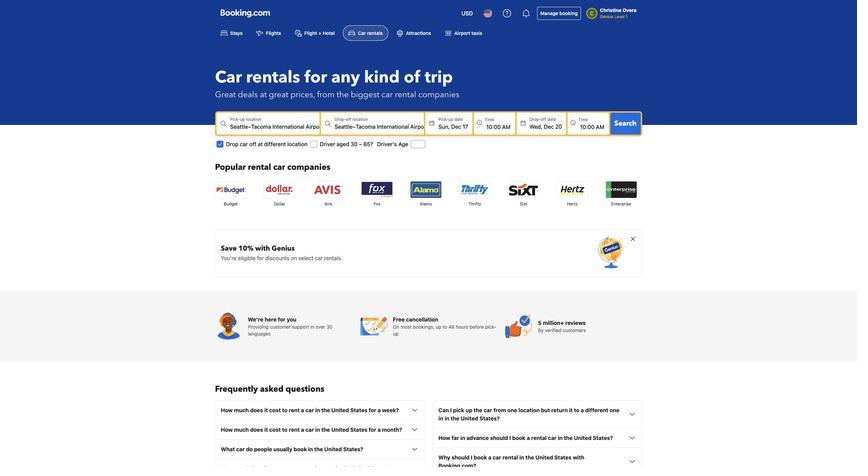 Task type: describe. For each thing, give the bounding box(es) containing it.
how for how much does it cost to rent a car in the united states for a month?
[[221, 427, 233, 433]]

the inside dropdown button
[[322, 407, 330, 413]]

attractions link
[[391, 25, 437, 41]]

why should i book a car rental in the united states with booking.com? button
[[439, 453, 637, 467]]

christina overa genius level 1
[[600, 7, 637, 19]]

genius inside save 10% with genius you're eligible for discounts on select car rentals.
[[272, 244, 295, 253]]

drop
[[226, 141, 239, 147]]

united inside dropdown button
[[332, 407, 349, 413]]

free cancellation image
[[360, 313, 388, 340]]

car inside save 10% with genius you're eligible for discounts on select car rentals.
[[315, 255, 323, 261]]

for inside dropdown button
[[369, 427, 377, 433]]

a down can i pick up the car from one location but return it to a different one in in the united states?
[[527, 435, 530, 441]]

you're
[[221, 255, 237, 261]]

booking
[[560, 10, 578, 16]]

united inside why should i book a car rental in the united states with booking.com?
[[536, 454, 553, 461]]

drop car off at different location
[[226, 141, 308, 147]]

location up drop-off location field
[[353, 117, 368, 122]]

dec for sun,
[[452, 124, 462, 130]]

of
[[404, 66, 421, 89]]

budget
[[224, 201, 238, 207]]

rent for how much does it cost to rent a car in the united states for a week?
[[289, 407, 300, 413]]

million+
[[543, 320, 564, 326]]

a inside why should i book a car rental in the united states with booking.com?
[[489, 454, 492, 461]]

with inside save 10% with genius you're eligible for discounts on select car rentals.
[[255, 244, 270, 253]]

flights
[[266, 30, 281, 36]]

date for 17
[[455, 117, 463, 122]]

flight + hotel
[[305, 30, 335, 36]]

+
[[319, 30, 322, 36]]

a inside can i pick up the car from one location but return it to a different one in in the united states?
[[581, 407, 584, 413]]

hours
[[456, 324, 469, 330]]

should inside why should i book a car rental in the united states with booking.com?
[[452, 454, 470, 461]]

2 vertical spatial states?
[[343, 446, 364, 452]]

discounts
[[265, 255, 290, 261]]

pick-up date sun, dec 17
[[439, 117, 469, 130]]

week?
[[382, 407, 399, 413]]

car inside dropdown button
[[306, 407, 314, 413]]

up down on
[[393, 331, 399, 337]]

on
[[393, 324, 400, 330]]

from inside can i pick up the car from one location but return it to a different one in in the united states?
[[494, 407, 506, 413]]

languages
[[248, 331, 271, 337]]

1 one from the left
[[508, 407, 518, 413]]

states for week?
[[351, 407, 368, 413]]

search button
[[611, 113, 641, 135]]

trip
[[425, 66, 453, 89]]

cancellation
[[406, 316, 439, 323]]

select
[[299, 255, 314, 261]]

for inside the we're here for you providing customer support in over 30 languages
[[278, 316, 286, 323]]

location down pick-up location field
[[288, 141, 308, 147]]

the down pick
[[451, 415, 460, 422]]

why should i book a car rental in the united states with booking.com?
[[439, 454, 585, 467]]

the down how much does it cost to rent a car in the united states for a month? dropdown button
[[315, 446, 323, 452]]

thrifty logo image
[[460, 182, 491, 198]]

cost for how much does it cost to rent a car in the united states for a week?
[[269, 407, 281, 413]]

what car do people usually book in the united states? button
[[221, 445, 419, 453]]

how much does it cost to rent a car in the united states for a month? button
[[221, 426, 419, 434]]

airport taxis link
[[440, 25, 488, 41]]

what
[[221, 446, 235, 452]]

fox logo image
[[362, 182, 393, 198]]

car rentals
[[358, 30, 383, 36]]

hertz
[[567, 201, 578, 207]]

car rentals for any kind of trip great deals at great prices, from the biggest car rental companies
[[215, 66, 460, 100]]

location inside can i pick up the car from one location but return it to a different one in in the united states?
[[519, 407, 540, 413]]

a left month?
[[378, 427, 381, 433]]

avis logo image
[[313, 182, 344, 198]]

rentals.
[[324, 255, 343, 261]]

sixt
[[520, 201, 528, 207]]

with inside why should i book a car rental in the united states with booking.com?
[[573, 454, 585, 461]]

to inside dropdown button
[[282, 427, 288, 433]]

1
[[626, 14, 628, 19]]

united inside can i pick up the car from one location but return it to a different one in in the united states?
[[461, 415, 479, 422]]

we're
[[248, 316, 264, 323]]

here
[[265, 316, 277, 323]]

can i pick up the car from one location but return it to a different one in in the united states?
[[439, 407, 620, 422]]

location up pick-up location field
[[246, 117, 262, 122]]

dec for wed,
[[544, 124, 554, 130]]

pick
[[453, 407, 465, 413]]

off for drop-off location
[[346, 117, 352, 122]]

we're here for you image
[[215, 313, 243, 340]]

alamo logo image
[[411, 182, 442, 198]]

how much does it cost to rent a car in the united states for a week? button
[[221, 406, 419, 414]]

enterprise logo image
[[606, 182, 637, 198]]

1 vertical spatial book
[[294, 446, 307, 452]]

date for 20
[[548, 117, 556, 122]]

airport taxis
[[455, 30, 483, 36]]

drop- for drop-off location
[[335, 117, 346, 122]]

how far in advance should i book a rental car in the united states? button
[[439, 434, 637, 442]]

pick-up location
[[230, 117, 262, 122]]

at inside car rentals for any kind of trip great deals at great prices, from the biggest car rental companies
[[260, 89, 267, 100]]

how much does it cost to rent a car in the united states for a month?
[[221, 427, 402, 433]]

–
[[359, 141, 362, 147]]

it inside can i pick up the car from one location but return it to a different one in in the united states?
[[570, 407, 573, 413]]

drop-off location
[[335, 117, 368, 122]]

to inside free cancellation on most bookings, up to 48 hours before pick- up
[[443, 324, 448, 330]]

attractions
[[406, 30, 431, 36]]

level
[[615, 14, 625, 19]]

rentals for car rentals
[[368, 30, 383, 36]]

most
[[401, 324, 412, 330]]

car inside car rentals for any kind of trip great deals at great prices, from the biggest car rental companies
[[382, 89, 393, 100]]

customers
[[563, 327, 586, 333]]

biggest
[[351, 89, 380, 100]]

0 horizontal spatial off
[[249, 141, 257, 147]]

driver
[[320, 141, 335, 147]]

driver aged 30 – 65?
[[320, 141, 373, 147]]

kind
[[364, 66, 400, 89]]

any
[[332, 66, 360, 89]]

10%
[[239, 244, 254, 253]]

flight
[[305, 30, 317, 36]]

you
[[287, 316, 297, 323]]

1 vertical spatial at
[[258, 141, 263, 147]]

by
[[538, 327, 544, 333]]

asked
[[260, 384, 284, 395]]

17
[[463, 124, 469, 130]]

i inside dropdown button
[[510, 435, 511, 441]]

a down questions
[[301, 407, 304, 413]]

wed,
[[530, 124, 543, 130]]

stays link
[[215, 25, 248, 41]]

does for how much does it cost to rent a car in the united states for a month?
[[250, 427, 263, 433]]

a left week?
[[378, 407, 381, 413]]

the up what car do people usually book in the united states? dropdown button
[[322, 427, 330, 433]]

car rentals link
[[343, 25, 389, 41]]

great
[[269, 89, 289, 100]]

do
[[246, 446, 253, 452]]

should inside dropdown button
[[490, 435, 508, 441]]

the inside why should i book a car rental in the united states with booking.com?
[[526, 454, 535, 461]]

i inside can i pick up the car from one location but return it to a different one in in the united states?
[[451, 407, 452, 413]]

we're here for you providing customer support in over 30 languages
[[248, 316, 333, 337]]

search
[[615, 119, 637, 128]]

car inside can i pick up the car from one location but return it to a different one in in the united states?
[[484, 407, 493, 413]]

how much does it cost to rent a car in the united states for a week?
[[221, 407, 399, 413]]

can i pick up the car from one location but return it to a different one in in the united states? button
[[439, 406, 637, 423]]

deals
[[238, 89, 258, 100]]

flights link
[[251, 25, 287, 41]]

48
[[449, 324, 455, 330]]

usd button
[[458, 5, 477, 22]]

prices,
[[291, 89, 315, 100]]



Task type: vqa. For each thing, say whether or not it's contained in the screenshot.
$1,711
no



Task type: locate. For each thing, give the bounding box(es) containing it.
0 vertical spatial cost
[[269, 407, 281, 413]]

off right drop
[[249, 141, 257, 147]]

30 inside the we're here for you providing customer support in over 30 languages
[[327, 324, 333, 330]]

0 horizontal spatial states?
[[343, 446, 364, 452]]

1 vertical spatial genius
[[272, 244, 295, 253]]

0 horizontal spatial pick-
[[230, 117, 240, 122]]

does down the frequently asked questions
[[250, 407, 263, 413]]

manage
[[541, 10, 559, 16]]

rental down drop car off at different location on the top left of the page
[[248, 162, 271, 173]]

1 vertical spatial rent
[[289, 427, 300, 433]]

1 vertical spatial from
[[494, 407, 506, 413]]

should up booking.com?
[[452, 454, 470, 461]]

5
[[538, 320, 542, 326]]

5 million+ reviews image
[[506, 313, 533, 340]]

companies down driver on the left of the page
[[287, 162, 331, 173]]

1 horizontal spatial states?
[[480, 415, 500, 422]]

rent for how much does it cost to rent a car in the united states for a month?
[[289, 427, 300, 433]]

from inside car rentals for any kind of trip great deals at great prices, from the biggest car rental companies
[[317, 89, 335, 100]]

1 horizontal spatial companies
[[419, 89, 460, 100]]

to right return
[[574, 407, 580, 413]]

0 vertical spatial rentals
[[368, 30, 383, 36]]

2 vertical spatial i
[[471, 454, 473, 461]]

1 horizontal spatial different
[[586, 407, 609, 413]]

for inside dropdown button
[[369, 407, 377, 413]]

much
[[234, 407, 249, 413], [234, 427, 249, 433]]

rent
[[289, 407, 300, 413], [289, 427, 300, 433]]

1 drop- from the left
[[335, 117, 346, 122]]

much down frequently
[[234, 407, 249, 413]]

1 vertical spatial car
[[215, 66, 242, 89]]

up right pick
[[466, 407, 473, 413]]

pick- for pick-up date sun, dec 17
[[439, 117, 449, 122]]

1 horizontal spatial 30
[[351, 141, 358, 147]]

pick- up drop
[[230, 117, 240, 122]]

it right return
[[570, 407, 573, 413]]

0 horizontal spatial dec
[[452, 124, 462, 130]]

over
[[316, 324, 326, 330]]

but
[[541, 407, 550, 413]]

0 horizontal spatial date
[[455, 117, 463, 122]]

rentals for car rentals for any kind of trip great deals at great prices, from the biggest car rental companies
[[246, 66, 300, 89]]

0 horizontal spatial one
[[508, 407, 518, 413]]

up inside can i pick up the car from one location but return it to a different one in in the united states?
[[466, 407, 473, 413]]

0 horizontal spatial companies
[[287, 162, 331, 173]]

2 does from the top
[[250, 427, 263, 433]]

0 vertical spatial states?
[[480, 415, 500, 422]]

cost up usually
[[269, 427, 281, 433]]

Drop-off location field
[[335, 123, 424, 131]]

in
[[311, 324, 315, 330], [315, 407, 320, 413], [439, 415, 444, 422], [445, 415, 450, 422], [315, 427, 320, 433], [461, 435, 466, 441], [558, 435, 563, 441], [308, 446, 313, 452], [520, 454, 525, 461]]

1 horizontal spatial should
[[490, 435, 508, 441]]

frequently asked questions
[[215, 384, 325, 395]]

up inside pick-up date sun, dec 17
[[449, 117, 454, 122]]

companies inside car rentals for any kind of trip great deals at great prices, from the biggest car rental companies
[[419, 89, 460, 100]]

rental inside why should i book a car rental in the united states with booking.com?
[[503, 454, 518, 461]]

much inside how much does it cost to rent a car in the united states for a week? dropdown button
[[234, 407, 249, 413]]

2 much from the top
[[234, 427, 249, 433]]

return
[[552, 407, 568, 413]]

thrifty
[[469, 201, 482, 207]]

pick- for pick-up location
[[230, 117, 240, 122]]

rental down how far in advance should i book a rental car in the united states? at bottom right
[[503, 454, 518, 461]]

genius down "christina"
[[600, 14, 614, 19]]

taxis
[[472, 30, 483, 36]]

drop- inside drop-off date wed, dec 20
[[530, 117, 541, 122]]

genius inside christina overa genius level 1
[[600, 14, 614, 19]]

1 horizontal spatial drop-
[[530, 117, 541, 122]]

0 vertical spatial rent
[[289, 407, 300, 413]]

rentals
[[368, 30, 383, 36], [246, 66, 300, 89]]

driver's age
[[377, 141, 409, 147]]

frequently
[[215, 384, 258, 395]]

at down pick-up location field
[[258, 141, 263, 147]]

rental inside car rentals for any kind of trip great deals at great prices, from the biggest car rental companies
[[395, 89, 417, 100]]

2 vertical spatial how
[[439, 435, 451, 441]]

1 horizontal spatial from
[[494, 407, 506, 413]]

1 vertical spatial companies
[[287, 162, 331, 173]]

much up the "do"
[[234, 427, 249, 433]]

1 horizontal spatial car
[[358, 30, 366, 36]]

people
[[254, 446, 272, 452]]

1 horizontal spatial with
[[573, 454, 585, 461]]

car for car rentals for any kind of trip great deals at great prices, from the biggest car rental companies
[[215, 66, 242, 89]]

0 horizontal spatial book
[[294, 446, 307, 452]]

30 left –
[[351, 141, 358, 147]]

1 much from the top
[[234, 407, 249, 413]]

1 horizontal spatial dec
[[544, 124, 554, 130]]

1 pick- from the left
[[230, 117, 240, 122]]

rental
[[395, 89, 417, 100], [248, 162, 271, 173], [532, 435, 547, 441], [503, 454, 518, 461]]

off up wed,
[[541, 117, 547, 122]]

customer
[[270, 324, 291, 330]]

1 horizontal spatial pick-
[[439, 117, 449, 122]]

stays
[[230, 30, 243, 36]]

it down the frequently asked questions
[[265, 407, 268, 413]]

2 cost from the top
[[269, 427, 281, 433]]

1 cost from the top
[[269, 407, 281, 413]]

0 vertical spatial different
[[264, 141, 286, 147]]

hotel
[[323, 30, 335, 36]]

2 horizontal spatial book
[[513, 435, 526, 441]]

much for how much does it cost to rent a car in the united states for a week?
[[234, 407, 249, 413]]

a right return
[[581, 407, 584, 413]]

rental down of
[[395, 89, 417, 100]]

states inside why should i book a car rental in the united states with booking.com?
[[555, 454, 572, 461]]

dollar logo image
[[264, 182, 295, 198]]

1 horizontal spatial book
[[474, 454, 487, 461]]

to inside dropdown button
[[282, 407, 288, 413]]

1 vertical spatial should
[[452, 454, 470, 461]]

2 rent from the top
[[289, 427, 300, 433]]

up up sun,
[[449, 117, 454, 122]]

fox
[[374, 201, 381, 207]]

2 drop- from the left
[[530, 117, 541, 122]]

book inside why should i book a car rental in the united states with booking.com?
[[474, 454, 487, 461]]

budget logo image
[[216, 182, 246, 198]]

manage booking link
[[538, 7, 581, 20]]

0 vertical spatial does
[[250, 407, 263, 413]]

0 vertical spatial with
[[255, 244, 270, 253]]

airport
[[455, 30, 471, 36]]

much for how much does it cost to rent a car in the united states for a month?
[[234, 427, 249, 433]]

off inside drop-off date wed, dec 20
[[541, 117, 547, 122]]

drop- for drop-off date wed, dec 20
[[530, 117, 541, 122]]

to up usually
[[282, 427, 288, 433]]

2 horizontal spatial states?
[[593, 435, 613, 441]]

with
[[255, 244, 270, 253], [573, 454, 585, 461]]

christina
[[600, 7, 622, 13]]

in inside the we're here for you providing customer support in over 30 languages
[[311, 324, 315, 330]]

for inside car rentals for any kind of trip great deals at great prices, from the biggest car rental companies
[[305, 66, 327, 89]]

usually
[[274, 446, 293, 452]]

popular
[[215, 162, 246, 173]]

rentals inside car rentals for any kind of trip great deals at great prices, from the biggest car rental companies
[[246, 66, 300, 89]]

car inside car rentals link
[[358, 30, 366, 36]]

popular rental car companies
[[215, 162, 331, 173]]

1 vertical spatial different
[[586, 407, 609, 413]]

2 horizontal spatial i
[[510, 435, 511, 441]]

0 horizontal spatial rentals
[[246, 66, 300, 89]]

0 vertical spatial much
[[234, 407, 249, 413]]

it
[[265, 407, 268, 413], [570, 407, 573, 413], [265, 427, 268, 433]]

date up "20"
[[548, 117, 556, 122]]

i right can
[[451, 407, 452, 413]]

does for how much does it cost to rent a car in the united states for a week?
[[250, 407, 263, 413]]

the down the any
[[337, 89, 349, 100]]

date inside drop-off date wed, dec 20
[[548, 117, 556, 122]]

states for month?
[[351, 427, 368, 433]]

for up prices,
[[305, 66, 327, 89]]

1 vertical spatial much
[[234, 427, 249, 433]]

20
[[556, 124, 562, 130]]

i up why should i book a car rental in the united states with booking.com?
[[510, 435, 511, 441]]

1 horizontal spatial date
[[548, 117, 556, 122]]

alamo
[[420, 201, 432, 207]]

2 vertical spatial book
[[474, 454, 487, 461]]

0 vertical spatial i
[[451, 407, 452, 413]]

car inside why should i book a car rental in the united states with booking.com?
[[493, 454, 502, 461]]

off for drop-off date wed, dec 20
[[541, 117, 547, 122]]

for
[[305, 66, 327, 89], [257, 255, 264, 261], [278, 316, 286, 323], [369, 407, 377, 413], [369, 427, 377, 433]]

dec left 17
[[452, 124, 462, 130]]

book right usually
[[294, 446, 307, 452]]

for right eligible
[[257, 255, 264, 261]]

i inside why should i book a car rental in the united states with booking.com?
[[471, 454, 473, 461]]

0 horizontal spatial with
[[255, 244, 270, 253]]

2 horizontal spatial off
[[541, 117, 547, 122]]

it for how much does it cost to rent a car in the united states for a month?
[[265, 427, 268, 433]]

genius
[[600, 14, 614, 19], [272, 244, 295, 253]]

how
[[221, 407, 233, 413], [221, 427, 233, 433], [439, 435, 451, 441]]

hertz logo image
[[557, 182, 588, 198]]

in inside why should i book a car rental in the united states with booking.com?
[[520, 454, 525, 461]]

1 horizontal spatial i
[[471, 454, 473, 461]]

support
[[292, 324, 309, 330]]

pick-
[[230, 117, 240, 122], [439, 117, 449, 122]]

it inside dropdown button
[[265, 407, 268, 413]]

0 horizontal spatial drop-
[[335, 117, 346, 122]]

pick- up sun,
[[439, 117, 449, 122]]

0 vertical spatial states
[[351, 407, 368, 413]]

how for how much does it cost to rent a car in the united states for a week?
[[221, 407, 233, 413]]

states inside dropdown button
[[351, 427, 368, 433]]

how up 'what'
[[221, 427, 233, 433]]

0 vertical spatial from
[[317, 89, 335, 100]]

location
[[246, 117, 262, 122], [353, 117, 368, 122], [288, 141, 308, 147], [519, 407, 540, 413]]

rent down questions
[[289, 407, 300, 413]]

for left month?
[[369, 427, 377, 433]]

usd
[[462, 10, 473, 16]]

0 vertical spatial genius
[[600, 14, 614, 19]]

the up how much does it cost to rent a car in the united states for a month? dropdown button
[[322, 407, 330, 413]]

0 vertical spatial should
[[490, 435, 508, 441]]

how down frequently
[[221, 407, 233, 413]]

should right the advance
[[490, 435, 508, 441]]

to down asked
[[282, 407, 288, 413]]

1 vertical spatial states
[[351, 427, 368, 433]]

1 vertical spatial cost
[[269, 427, 281, 433]]

does up 'people'
[[250, 427, 263, 433]]

0 vertical spatial book
[[513, 435, 526, 441]]

1 horizontal spatial rentals
[[368, 30, 383, 36]]

1 dec from the left
[[452, 124, 462, 130]]

cost inside dropdown button
[[269, 407, 281, 413]]

1 vertical spatial does
[[250, 427, 263, 433]]

in inside dropdown button
[[315, 407, 320, 413]]

cost inside dropdown button
[[269, 427, 281, 433]]

1 vertical spatial rentals
[[246, 66, 300, 89]]

rent inside how much does it cost to rent a car in the united states for a week? dropdown button
[[289, 407, 300, 413]]

2 vertical spatial states
[[555, 454, 572, 461]]

1 vertical spatial with
[[573, 454, 585, 461]]

much inside how much does it cost to rent a car in the united states for a month? dropdown button
[[234, 427, 249, 433]]

companies down trip
[[419, 89, 460, 100]]

states inside dropdown button
[[351, 407, 368, 413]]

the down return
[[564, 435, 573, 441]]

states left week?
[[351, 407, 368, 413]]

to inside can i pick up the car from one location but return it to a different one in in the united states?
[[574, 407, 580, 413]]

the right pick
[[474, 407, 483, 413]]

manage booking
[[541, 10, 578, 16]]

1 horizontal spatial genius
[[600, 14, 614, 19]]

a down how much does it cost to rent a car in the united states for a week?
[[301, 427, 304, 433]]

1 vertical spatial how
[[221, 427, 233, 433]]

Driver's Age number field
[[411, 140, 426, 148]]

up left 48
[[436, 324, 442, 330]]

save
[[221, 244, 237, 253]]

0 horizontal spatial genius
[[272, 244, 295, 253]]

2 date from the left
[[548, 117, 556, 122]]

bookings,
[[413, 324, 435, 330]]

0 horizontal spatial from
[[317, 89, 335, 100]]

0 horizontal spatial 30
[[327, 324, 333, 330]]

2 one from the left
[[610, 407, 620, 413]]

1 date from the left
[[455, 117, 463, 122]]

it inside dropdown button
[[265, 427, 268, 433]]

does inside dropdown button
[[250, 427, 263, 433]]

how far in advance should i book a rental car in the united states?
[[439, 435, 613, 441]]

why
[[439, 454, 451, 461]]

date
[[455, 117, 463, 122], [548, 117, 556, 122]]

2 pick- from the left
[[439, 117, 449, 122]]

states left month?
[[351, 427, 368, 433]]

1 vertical spatial states?
[[593, 435, 613, 441]]

0 horizontal spatial different
[[264, 141, 286, 147]]

how inside dropdown button
[[221, 407, 233, 413]]

can
[[439, 407, 449, 413]]

dec left "20"
[[544, 124, 554, 130]]

1 does from the top
[[250, 407, 263, 413]]

0 horizontal spatial car
[[215, 66, 242, 89]]

far
[[452, 435, 459, 441]]

how for how far in advance should i book a rental car in the united states?
[[439, 435, 451, 441]]

states down how far in advance should i book a rental car in the united states? dropdown button
[[555, 454, 572, 461]]

car right hotel
[[358, 30, 366, 36]]

a down the advance
[[489, 454, 492, 461]]

car up 'great'
[[215, 66, 242, 89]]

the down how far in advance should i book a rental car in the united states? at bottom right
[[526, 454, 535, 461]]

book up why should i book a car rental in the united states with booking.com?
[[513, 435, 526, 441]]

book
[[513, 435, 526, 441], [294, 446, 307, 452], [474, 454, 487, 461]]

dec inside pick-up date sun, dec 17
[[452, 124, 462, 130]]

age
[[399, 141, 409, 147]]

Pick-up location field
[[230, 123, 320, 131]]

0 vertical spatial how
[[221, 407, 233, 413]]

for left week?
[[369, 407, 377, 413]]

does
[[250, 407, 263, 413], [250, 427, 263, 433]]

date inside pick-up date sun, dec 17
[[455, 117, 463, 122]]

great
[[215, 89, 236, 100]]

pick- inside pick-up date sun, dec 17
[[439, 117, 449, 122]]

cost
[[269, 407, 281, 413], [269, 427, 281, 433]]

0 vertical spatial 30
[[351, 141, 358, 147]]

0 vertical spatial at
[[260, 89, 267, 100]]

one
[[508, 407, 518, 413], [610, 407, 620, 413]]

does inside dropdown button
[[250, 407, 263, 413]]

2 dec from the left
[[544, 124, 554, 130]]

it for how much does it cost to rent a car in the united states for a week?
[[265, 407, 268, 413]]

at left 'great'
[[260, 89, 267, 100]]

1 horizontal spatial one
[[610, 407, 620, 413]]

0 horizontal spatial should
[[452, 454, 470, 461]]

rent up 'what car do people usually book in the united states?'
[[289, 427, 300, 433]]

for up customer
[[278, 316, 286, 323]]

states? inside can i pick up the car from one location but return it to a different one in in the united states?
[[480, 415, 500, 422]]

month?
[[382, 427, 402, 433]]

booking.com online hotel reservations image
[[221, 9, 270, 17]]

the inside car rentals for any kind of trip great deals at great prices, from the biggest car rental companies
[[337, 89, 349, 100]]

car for car rentals
[[358, 30, 366, 36]]

1 vertical spatial i
[[510, 435, 511, 441]]

different inside can i pick up the car from one location but return it to a different one in in the united states?
[[586, 407, 609, 413]]

0 horizontal spatial i
[[451, 407, 452, 413]]

driver's
[[377, 141, 397, 147]]

rental up why should i book a car rental in the united states with booking.com? 'dropdown button'
[[532, 435, 547, 441]]

car inside car rentals for any kind of trip great deals at great prices, from the biggest car rental companies
[[215, 66, 242, 89]]

dec inside drop-off date wed, dec 20
[[544, 124, 554, 130]]

cost for how much does it cost to rent a car in the united states for a month?
[[269, 427, 281, 433]]

reviews
[[566, 320, 586, 326]]

drop- up wed,
[[530, 117, 541, 122]]

overa
[[623, 7, 637, 13]]

1 horizontal spatial off
[[346, 117, 352, 122]]

rental inside how far in advance should i book a rental car in the united states? dropdown button
[[532, 435, 547, 441]]

0 vertical spatial companies
[[419, 89, 460, 100]]

before
[[470, 324, 484, 330]]

drop- up aged
[[335, 117, 346, 122]]

dollar
[[274, 201, 285, 207]]

pick-
[[486, 324, 497, 330]]

location left but
[[519, 407, 540, 413]]

sixt logo image
[[509, 182, 539, 198]]

date up 17
[[455, 117, 463, 122]]

0 vertical spatial car
[[358, 30, 366, 36]]

1 rent from the top
[[289, 407, 300, 413]]

book down the advance
[[474, 454, 487, 461]]

how left far
[[439, 435, 451, 441]]

should
[[490, 435, 508, 441], [452, 454, 470, 461]]

i up booking.com?
[[471, 454, 473, 461]]

to left 48
[[443, 324, 448, 330]]

genius up discounts
[[272, 244, 295, 253]]

1 vertical spatial 30
[[327, 324, 333, 330]]

for inside save 10% with genius you're eligible for discounts on select car rentals.
[[257, 255, 264, 261]]

30 right the over
[[327, 324, 333, 330]]

off up driver aged 30 – 65?
[[346, 117, 352, 122]]

drop-off date wed, dec 20
[[530, 117, 562, 130]]

cost down asked
[[269, 407, 281, 413]]

it up 'people'
[[265, 427, 268, 433]]

to
[[443, 324, 448, 330], [282, 407, 288, 413], [574, 407, 580, 413], [282, 427, 288, 433]]

up down "deals"
[[240, 117, 245, 122]]

rent inside how much does it cost to rent a car in the united states for a month? dropdown button
[[289, 427, 300, 433]]

sun,
[[439, 124, 450, 130]]



